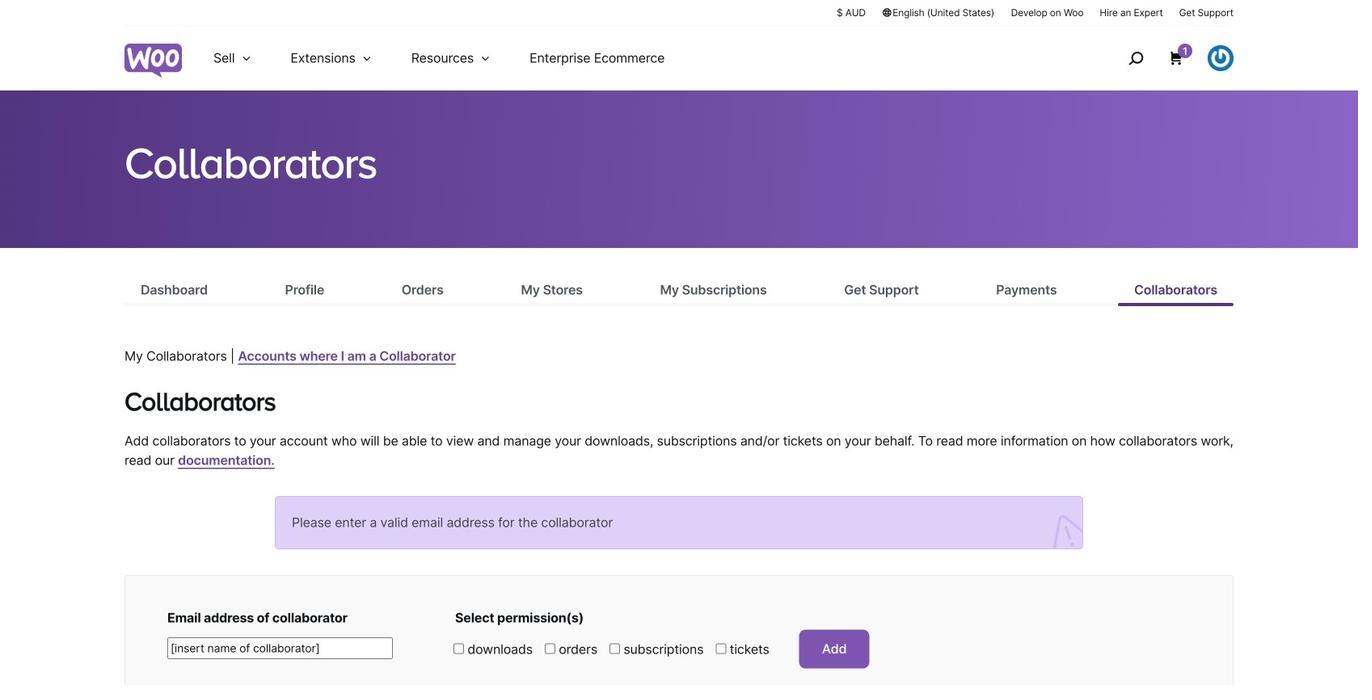 Task type: vqa. For each thing, say whether or not it's contained in the screenshot.
Open account menu icon
yes



Task type: describe. For each thing, give the bounding box(es) containing it.
open account menu image
[[1208, 45, 1234, 71]]

search image
[[1123, 45, 1149, 71]]



Task type: locate. For each thing, give the bounding box(es) containing it.
None checkbox
[[545, 644, 556, 655], [610, 644, 620, 655], [716, 644, 727, 655], [545, 644, 556, 655], [610, 644, 620, 655], [716, 644, 727, 655]]

service navigation menu element
[[1094, 32, 1234, 85]]

None checkbox
[[454, 644, 464, 655]]



